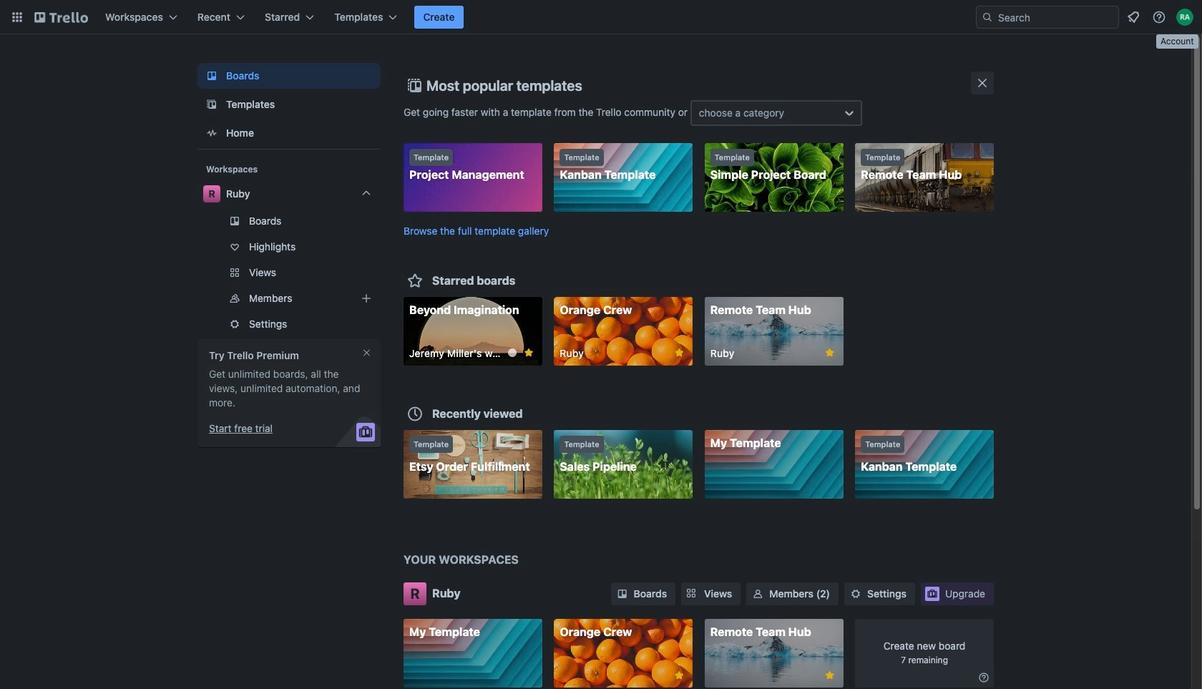 Task type: vqa. For each thing, say whether or not it's contained in the screenshot.
the top Try
no



Task type: locate. For each thing, give the bounding box(es) containing it.
sm image
[[615, 586, 629, 601], [751, 586, 765, 601], [849, 586, 863, 601], [977, 670, 991, 684]]

click to unstar this board. it will be removed from your starred list. image
[[823, 346, 836, 359], [673, 669, 686, 682]]

tooltip
[[1156, 34, 1198, 48]]

0 notifications image
[[1125, 9, 1142, 26]]

back to home image
[[34, 6, 88, 29]]

click to unstar this board. it will be removed from your starred list. image
[[823, 669, 836, 682]]

ruby anderson (rubyanderson7) image
[[1176, 9, 1194, 26]]

1 horizontal spatial click to unstar this board. it will be removed from your starred list. image
[[823, 346, 836, 359]]

add image
[[358, 290, 375, 307]]

Search field
[[993, 7, 1118, 27]]

1 vertical spatial click to unstar this board. it will be removed from your starred list. image
[[673, 669, 686, 682]]

0 horizontal spatial click to unstar this board. it will be removed from your starred list. image
[[673, 669, 686, 682]]

0 vertical spatial click to unstar this board. it will be removed from your starred list. image
[[823, 346, 836, 359]]



Task type: describe. For each thing, give the bounding box(es) containing it.
board image
[[203, 67, 220, 84]]

primary element
[[0, 0, 1202, 34]]

home image
[[203, 125, 220, 142]]

open information menu image
[[1152, 10, 1166, 24]]

search image
[[982, 11, 993, 23]]

template board image
[[203, 96, 220, 113]]



